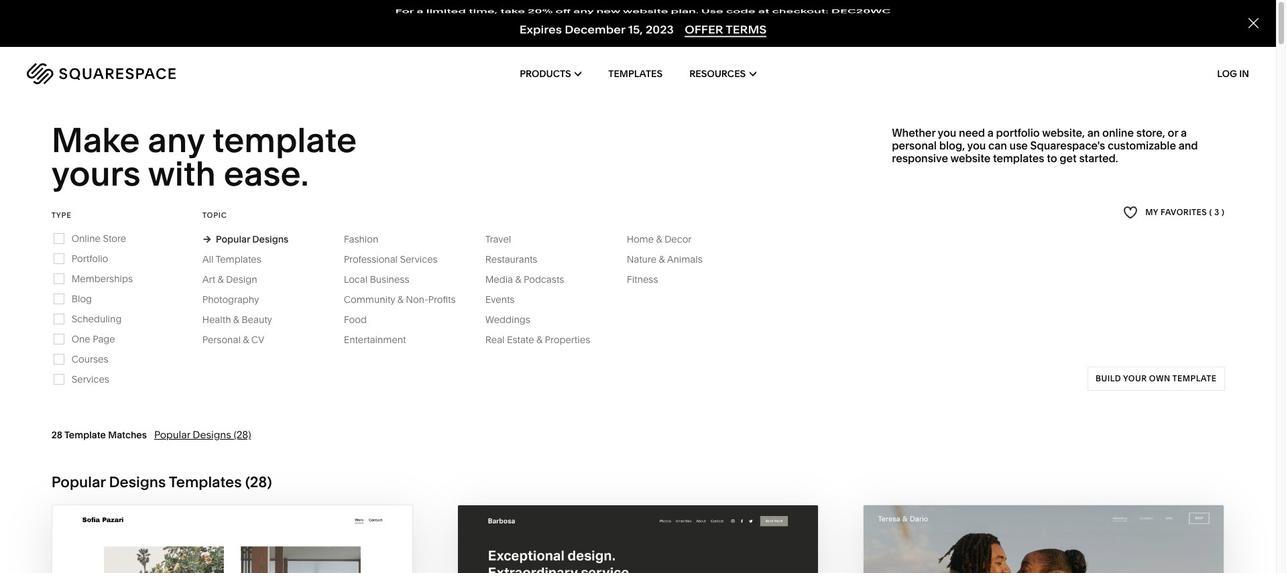 Task type: locate. For each thing, give the bounding box(es) containing it.
& right "nature"
[[659, 253, 665, 265]]

properties
[[545, 334, 590, 346]]

1 a from the left
[[988, 126, 994, 139]]

& for podcasts
[[515, 273, 521, 286]]

2 vertical spatial templates
[[169, 473, 242, 491]]

media & podcasts
[[485, 273, 564, 286]]

2 vertical spatial designs
[[109, 473, 166, 491]]

templates down the 15, at the left
[[608, 68, 663, 80]]

)
[[1222, 207, 1225, 217], [267, 473, 272, 491]]

popular designs
[[216, 233, 289, 245]]

designs
[[252, 233, 289, 245], [193, 428, 231, 441], [109, 473, 166, 491]]

0 horizontal spatial (
[[245, 473, 250, 491]]

2 horizontal spatial popular
[[216, 233, 250, 245]]

local
[[344, 273, 368, 286]]

log             in
[[1217, 68, 1249, 80]]

& for non-
[[398, 294, 404, 306]]

you left can
[[967, 139, 986, 152]]

1 vertical spatial designs
[[193, 428, 231, 441]]

squarespace logo image
[[27, 63, 176, 84]]

personal & cv link
[[202, 334, 278, 346]]

(28)
[[234, 428, 251, 441]]

28 down (28)
[[250, 473, 267, 491]]

1 horizontal spatial popular
[[154, 428, 190, 441]]

1 horizontal spatial template
[[1172, 373, 1217, 383]]

designs for popular designs
[[252, 233, 289, 245]]

1 vertical spatial )
[[267, 473, 272, 491]]

popular for popular designs
[[216, 233, 250, 245]]

designs for popular designs templates ( 28 )
[[109, 473, 166, 491]]

real estate & properties link
[[485, 334, 604, 346]]

real
[[485, 334, 505, 346]]

started.
[[1079, 152, 1118, 165]]

1 vertical spatial services
[[72, 373, 109, 385]]

fitness link
[[627, 273, 672, 286]]

food link
[[344, 314, 380, 326]]

1 vertical spatial templates
[[216, 253, 261, 265]]

services up business
[[400, 253, 438, 265]]

designs down matches
[[109, 473, 166, 491]]

ease.
[[224, 153, 309, 195]]

& left non-
[[398, 294, 404, 306]]

& right "media"
[[515, 273, 521, 286]]

health & beauty
[[202, 314, 272, 326]]

0 horizontal spatial template
[[212, 119, 357, 161]]

design
[[226, 273, 257, 286]]

scheduling
[[72, 313, 122, 325]]

1 vertical spatial 28
[[250, 473, 267, 491]]

0 vertical spatial (
[[1209, 207, 1212, 217]]

template inside make any template yours with ease.
[[212, 119, 357, 161]]

0 horizontal spatial popular
[[51, 473, 106, 491]]

health
[[202, 314, 231, 326]]

online
[[72, 233, 101, 245]]

0 vertical spatial templates
[[608, 68, 663, 80]]

popular up all templates
[[216, 233, 250, 245]]

local business link
[[344, 273, 423, 286]]

0 vertical spatial template
[[212, 119, 357, 161]]

a right or
[[1181, 126, 1187, 139]]

1 vertical spatial template
[[1172, 373, 1217, 383]]

your
[[1123, 373, 1147, 383]]

templates
[[608, 68, 663, 80], [216, 253, 261, 265], [169, 473, 242, 491]]

1 horizontal spatial designs
[[193, 428, 231, 441]]

profits
[[428, 294, 456, 306]]

a
[[988, 126, 994, 139], [1181, 126, 1187, 139]]

portfolio
[[996, 126, 1040, 139]]

online store
[[72, 233, 126, 245]]

0 horizontal spatial designs
[[109, 473, 166, 491]]

& for cv
[[243, 334, 249, 346]]

1 horizontal spatial )
[[1222, 207, 1225, 217]]

in
[[1239, 68, 1249, 80]]

( left 3
[[1209, 207, 1212, 217]]

( down (28)
[[245, 473, 250, 491]]

0 vertical spatial services
[[400, 253, 438, 265]]

art
[[202, 273, 215, 286]]

entertainment
[[344, 334, 406, 346]]

build
[[1096, 373, 1121, 383]]

estate
[[507, 334, 534, 346]]

popular
[[216, 233, 250, 245], [154, 428, 190, 441], [51, 473, 106, 491]]

28 left "template"
[[51, 429, 62, 441]]

templates down popular designs (28) link on the bottom left
[[169, 473, 242, 491]]

personal & cv
[[202, 334, 264, 346]]

designs left (28)
[[193, 428, 231, 441]]

designs up all templates link
[[252, 233, 289, 245]]

you left need at the top of the page
[[938, 126, 957, 139]]

services down courses
[[72, 373, 109, 385]]

you
[[938, 126, 957, 139], [967, 139, 986, 152]]

0 horizontal spatial a
[[988, 126, 994, 139]]

popular designs link
[[202, 233, 289, 245]]

& for animals
[[659, 253, 665, 265]]

one page
[[72, 333, 115, 345]]

& left the cv
[[243, 334, 249, 346]]

popular right matches
[[154, 428, 190, 441]]

& right art
[[218, 273, 224, 286]]

& for beauty
[[233, 314, 239, 326]]

use
[[1010, 139, 1028, 152]]

yours
[[51, 153, 141, 195]]

& right the home
[[656, 233, 662, 245]]

popular down "template"
[[51, 473, 106, 491]]

popular designs (28)
[[154, 428, 251, 441]]

0 horizontal spatial 28
[[51, 429, 62, 441]]

& right health
[[233, 314, 239, 326]]

1 horizontal spatial a
[[1181, 126, 1187, 139]]

expires december 15, 2023
[[519, 22, 674, 36]]

2 horizontal spatial designs
[[252, 233, 289, 245]]

a right need at the top of the page
[[988, 126, 994, 139]]

travel
[[485, 233, 511, 245]]

popular designs (28) link
[[154, 428, 251, 441]]

squarespace logo link
[[27, 63, 271, 84]]

animals
[[667, 253, 703, 265]]

customizable
[[1108, 139, 1176, 152]]

templates up the art & design link
[[216, 253, 261, 265]]

1 horizontal spatial 28
[[250, 473, 267, 491]]

1 vertical spatial popular
[[154, 428, 190, 441]]

0 vertical spatial popular
[[216, 233, 250, 245]]

& right estate
[[536, 334, 543, 346]]

0 vertical spatial designs
[[252, 233, 289, 245]]

website,
[[1042, 126, 1085, 139]]

whether
[[892, 126, 936, 139]]

responsive
[[892, 152, 948, 165]]

can
[[989, 139, 1007, 152]]

0 horizontal spatial services
[[72, 373, 109, 385]]

nature & animals link
[[627, 253, 716, 265]]

products button
[[520, 47, 582, 101]]

0 horizontal spatial )
[[267, 473, 272, 491]]

2 vertical spatial popular
[[51, 473, 106, 491]]

templates
[[993, 152, 1044, 165]]

restaurants
[[485, 253, 537, 265]]

2 a from the left
[[1181, 126, 1187, 139]]

fitness
[[627, 273, 658, 286]]

1 horizontal spatial (
[[1209, 207, 1212, 217]]

december
[[565, 22, 625, 36]]

& for design
[[218, 273, 224, 286]]

my favorites ( 3 ) link
[[1123, 204, 1225, 222]]

offer terms
[[685, 22, 767, 36]]

personal
[[892, 139, 937, 152]]

0 vertical spatial )
[[1222, 207, 1225, 217]]

services
[[400, 253, 438, 265], [72, 373, 109, 385]]

topic
[[202, 210, 227, 220]]

podcasts
[[524, 273, 564, 286]]



Task type: vqa. For each thing, say whether or not it's contained in the screenshot.
Made with Squarespace
no



Task type: describe. For each thing, give the bounding box(es) containing it.
store,
[[1136, 126, 1165, 139]]

events link
[[485, 294, 528, 306]]

build your own template button
[[1088, 367, 1225, 391]]

barbosa image
[[458, 505, 818, 573]]

popular for popular designs templates ( 28 )
[[51, 473, 106, 491]]

my favorites ( 3 )
[[1145, 207, 1225, 217]]

offer
[[685, 22, 723, 36]]

type
[[51, 210, 72, 220]]

offer terms link
[[685, 22, 767, 36]]

to
[[1047, 152, 1057, 165]]

make any template yours with ease. main content
[[0, 0, 1286, 573]]

my
[[1145, 207, 1159, 217]]

memberships
[[72, 273, 133, 285]]

1 vertical spatial (
[[245, 473, 250, 491]]

health & beauty link
[[202, 314, 286, 326]]

& for decor
[[656, 233, 662, 245]]

make any template yours with ease.
[[51, 119, 364, 195]]

art & design
[[202, 273, 257, 286]]

professional
[[344, 253, 398, 265]]

one
[[72, 333, 90, 345]]

0 horizontal spatial you
[[938, 126, 957, 139]]

build your own template
[[1096, 373, 1217, 383]]

nature & animals
[[627, 253, 703, 265]]

entertainment link
[[344, 334, 419, 346]]

non-
[[406, 294, 428, 306]]

professional services link
[[344, 253, 451, 265]]

community
[[344, 294, 395, 306]]

food
[[344, 314, 367, 326]]

terms
[[726, 22, 767, 36]]

1 horizontal spatial you
[[967, 139, 986, 152]]

resources
[[689, 68, 746, 80]]

log             in link
[[1217, 68, 1249, 80]]

personal
[[202, 334, 241, 346]]

community & non-profits
[[344, 294, 456, 306]]

website
[[950, 152, 991, 165]]

beauty
[[242, 314, 272, 326]]

with
[[148, 153, 216, 195]]

events
[[485, 294, 515, 306]]

nature
[[627, 253, 657, 265]]

28 template matches
[[51, 429, 147, 441]]

template inside button
[[1172, 373, 1217, 383]]

home & decor
[[627, 233, 692, 245]]

any
[[148, 119, 204, 161]]

courses
[[72, 353, 108, 365]]

portfolio
[[72, 253, 108, 265]]

get
[[1060, 152, 1077, 165]]

favorites
[[1161, 207, 1207, 217]]

popular designs templates ( 28 )
[[51, 473, 272, 491]]

blog,
[[939, 139, 965, 152]]

log
[[1217, 68, 1237, 80]]

weddings
[[485, 314, 530, 326]]

products
[[520, 68, 571, 80]]

0 vertical spatial 28
[[51, 429, 62, 441]]

own
[[1149, 373, 1170, 383]]

travel link
[[485, 233, 525, 245]]

real estate & properties
[[485, 334, 590, 346]]

expires
[[519, 22, 562, 36]]

pazari image
[[52, 505, 412, 573]]

media
[[485, 273, 513, 286]]

online
[[1103, 126, 1134, 139]]

cv
[[251, 334, 264, 346]]

squarespace's
[[1030, 139, 1105, 152]]

photography
[[202, 294, 259, 306]]

an
[[1088, 126, 1100, 139]]

designs for popular designs (28)
[[193, 428, 231, 441]]

local business
[[344, 273, 409, 286]]

restaurants link
[[485, 253, 551, 265]]

blog
[[72, 293, 92, 305]]

art & design link
[[202, 273, 271, 286]]

popular for popular designs (28)
[[154, 428, 190, 441]]

home & decor link
[[627, 233, 705, 245]]

templates link
[[608, 47, 663, 101]]

dario image
[[864, 505, 1224, 573]]

2023
[[646, 22, 674, 36]]

photography link
[[202, 294, 273, 306]]

professional services
[[344, 253, 438, 265]]

all templates
[[202, 253, 261, 265]]

fashion
[[344, 233, 378, 245]]

and
[[1179, 139, 1198, 152]]

fashion link
[[344, 233, 392, 245]]

all
[[202, 253, 214, 265]]

1 horizontal spatial services
[[400, 253, 438, 265]]



